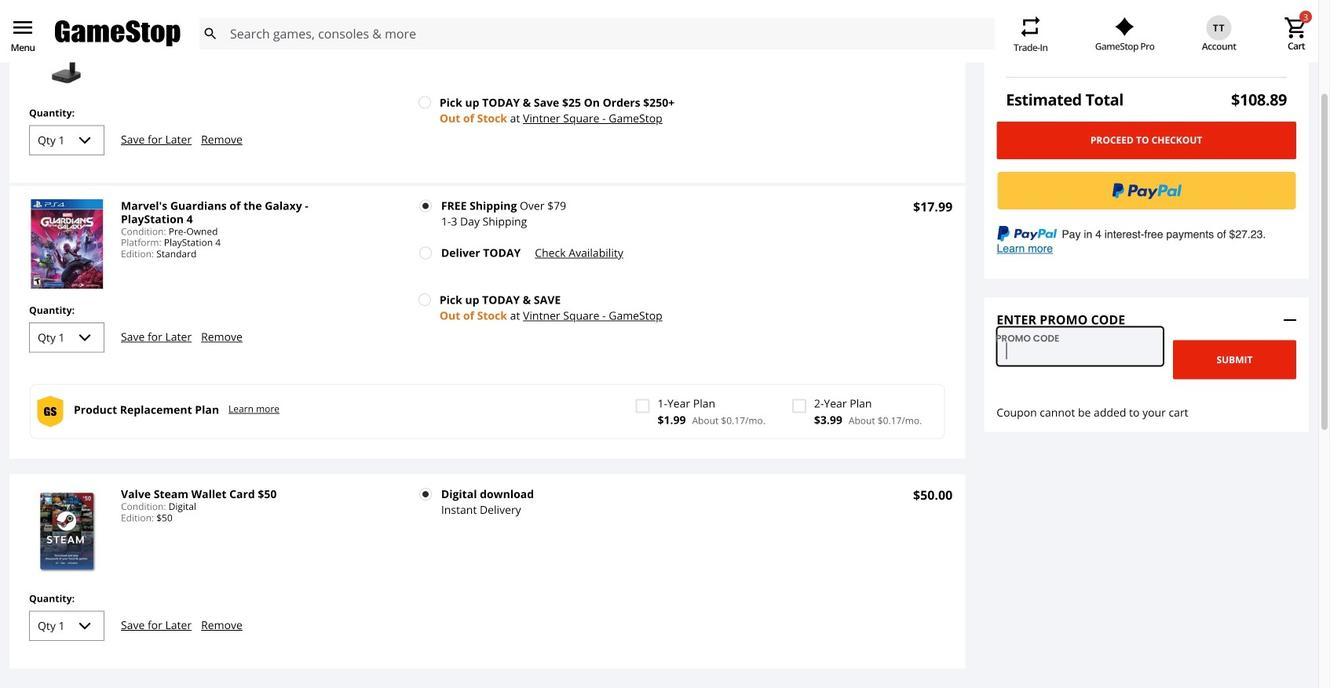 Task type: describe. For each thing, give the bounding box(es) containing it.
gamestop charging headset stand image
[[22, 2, 112, 92]]

marvel&#39;s guardians of the galaxy - playstation 4 image
[[22, 200, 112, 289]]

gamestop image
[[55, 19, 181, 49]]

gamestop pro icon image
[[1115, 17, 1135, 36]]



Task type: locate. For each thing, give the bounding box(es) containing it.
None search field
[[199, 18, 995, 49]]

valve steam wallet card $50 image
[[22, 488, 112, 578]]

Search games, consoles & more search field
[[230, 18, 967, 49]]

None text field
[[997, 327, 1164, 366]]



